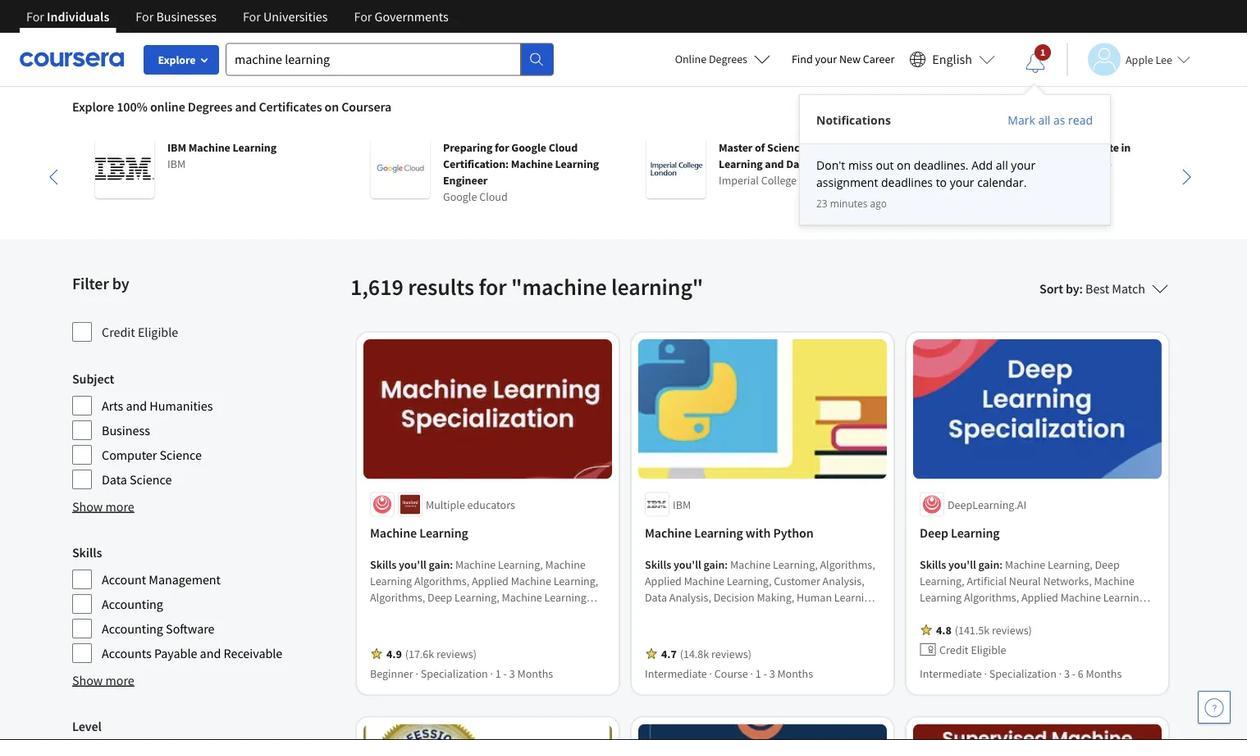 Task type: describe. For each thing, give the bounding box(es) containing it.
beginner
[[370, 667, 413, 681]]

accounts payable and receivable
[[102, 646, 283, 662]]

subject
[[72, 371, 114, 387]]

0 horizontal spatial credit
[[102, 324, 135, 341]]

on inside don't miss out on deadlines. add all your assignment deadlines to your calendar. 23 minutes ago
[[897, 158, 911, 173]]

deep
[[920, 525, 948, 542]]

filter
[[72, 274, 109, 294]]

4.8
[[936, 623, 952, 638]]

degrees inside dropdown button
[[709, 52, 747, 66]]

learning, up customer
[[773, 557, 818, 572]]

3 - from the left
[[1072, 667, 1076, 681]]

statistical
[[716, 623, 763, 638]]

(141.5k
[[955, 623, 990, 638]]

post graduate certificate in data science & machine learning iit roorkee
[[994, 140, 1131, 204]]

learning"
[[611, 273, 703, 302]]

deadlines
[[881, 175, 933, 190]]

months for machine learning
[[517, 667, 553, 681]]

computer science
[[102, 447, 202, 464]]

data science
[[102, 472, 172, 488]]

0 horizontal spatial algorithms,
[[732, 607, 787, 621]]

4.7 (14.8k reviews)
[[661, 647, 752, 662]]

to
[[936, 175, 947, 190]]

0 vertical spatial your
[[815, 52, 837, 66]]

master of science in machine learning and data science imperial college london
[[719, 140, 861, 188]]

machine learning with python
[[645, 525, 814, 542]]

account
[[102, 572, 146, 588]]

learning inside master of science in machine learning and data science imperial college london
[[719, 157, 763, 171]]

ibm machine learning ibm
[[167, 140, 277, 171]]

reviews) for machine learning
[[437, 647, 477, 662]]

applied
[[645, 574, 682, 589]]

find your new career
[[792, 52, 895, 66]]

learning, down human
[[808, 623, 853, 638]]

learning inside preparing for google cloud certification: machine learning engineer google cloud
[[555, 157, 599, 171]]

by for sort
[[1066, 281, 1079, 297]]

preparing
[[443, 140, 493, 155]]

for individuals
[[26, 8, 109, 25]]

universities
[[263, 8, 328, 25]]

subject group
[[72, 369, 341, 491]]

notifications
[[816, 112, 891, 128]]

business
[[102, 423, 150, 439]]

apple lee button
[[1067, 43, 1191, 76]]

for governments
[[354, 8, 449, 25]]

english button
[[903, 33, 1002, 86]]

for for businesses
[[136, 8, 154, 25]]

reviews) for machine learning with python
[[711, 647, 752, 662]]

businesses
[[156, 8, 217, 25]]

2 skills you'll gain : from the left
[[645, 557, 730, 572]]

data inside master of science in machine learning and data science imperial college london
[[786, 157, 809, 171]]

"machine
[[511, 273, 607, 302]]

skills down machine learning
[[370, 557, 396, 572]]

2 gain from the left
[[704, 557, 725, 572]]

- for machine learning with python
[[763, 667, 767, 681]]

science down computer science
[[130, 472, 172, 488]]

3 for machine learning
[[509, 667, 515, 681]]

specialization for 1
[[421, 667, 488, 681]]

learning inside machine learning, algorithms, applied machine learning, customer analysis, data analysis, decision making, human learning, machine learning algorithms, python programming, statistical machine learning, regression
[[688, 607, 730, 621]]

apple lee
[[1126, 52, 1172, 67]]

beginner · specialization · 1 - 3 months
[[370, 667, 553, 681]]

deep learning
[[920, 525, 1000, 542]]

machine learning link
[[370, 524, 606, 544]]

1 vertical spatial cloud
[[479, 190, 508, 204]]

receivable
[[224, 646, 283, 662]]

and inside skills group
[[200, 646, 221, 662]]

deep learning link
[[920, 524, 1155, 544]]

1 horizontal spatial analysis,
[[823, 574, 865, 589]]

science right of
[[767, 140, 805, 155]]

machine learning with python link
[[645, 524, 880, 544]]

results
[[408, 273, 474, 302]]

minutes
[[830, 197, 868, 210]]

human
[[797, 590, 832, 605]]

filter by
[[72, 274, 129, 294]]

1 for machine learning
[[495, 667, 501, 681]]

machine inside 'ibm machine learning ibm'
[[189, 140, 230, 155]]

hide notifications image
[[1026, 53, 1045, 73]]

machine inside master of science in machine learning and data science imperial college london
[[819, 140, 861, 155]]

data inside machine learning, algorithms, applied machine learning, customer analysis, data analysis, decision making, human learning, machine learning algorithms, python programming, statistical machine learning, regression
[[645, 590, 667, 605]]

individuals
[[47, 8, 109, 25]]

python inside machine learning, algorithms, applied machine learning, customer analysis, data analysis, decision making, human learning, machine learning algorithms, python programming, statistical machine learning, regression
[[789, 607, 824, 621]]

for for individuals
[[26, 8, 44, 25]]

out
[[876, 158, 894, 173]]

accounting software
[[102, 621, 215, 638]]

all inside don't miss out on deadlines. add all your assignment deadlines to your calendar. 23 minutes ago
[[996, 158, 1008, 173]]

match
[[1112, 281, 1145, 297]]

data inside post graduate certificate in data science & machine learning iit roorkee
[[994, 157, 1017, 171]]

1 inside button
[[1040, 46, 1045, 59]]

deadlines.
[[914, 158, 969, 173]]

4.7
[[661, 647, 677, 662]]

3 3 from the left
[[1064, 667, 1070, 681]]

1 vertical spatial for
[[479, 273, 507, 302]]

graduate
[[1019, 140, 1065, 155]]

and left certificates
[[235, 98, 256, 115]]

1 vertical spatial credit eligible
[[939, 643, 1006, 658]]

1 for machine learning with python
[[755, 667, 761, 681]]

account management
[[102, 572, 221, 588]]

python inside machine learning with python link
[[773, 525, 814, 542]]

imperial college london image
[[647, 139, 706, 199]]

making,
[[757, 590, 794, 605]]

coursera image
[[20, 46, 124, 72]]

0 horizontal spatial degrees
[[188, 98, 232, 115]]

course
[[715, 667, 748, 681]]

: down deep learning link in the bottom of the page
[[1000, 557, 1003, 572]]

explore button
[[144, 45, 219, 75]]

for inside preparing for google cloud certification: machine learning engineer google cloud
[[495, 140, 509, 155]]

show for data
[[72, 499, 103, 515]]

and inside master of science in machine learning and data science imperial college london
[[765, 157, 784, 171]]

4 · from the left
[[750, 667, 753, 681]]

: left best
[[1079, 281, 1083, 297]]

apple
[[1126, 52, 1153, 67]]

1 button
[[1012, 43, 1058, 83]]

&
[[1060, 157, 1067, 171]]

accounts
[[102, 646, 152, 662]]

add
[[972, 158, 993, 173]]

all inside button
[[1038, 112, 1051, 128]]

certificates
[[259, 98, 322, 115]]

ibm for ibm machine learning ibm
[[167, 140, 186, 155]]

college
[[761, 173, 797, 188]]

with
[[746, 525, 771, 542]]

help center image
[[1204, 698, 1224, 718]]

governments
[[375, 8, 449, 25]]

- for machine learning
[[503, 667, 507, 681]]

months for machine learning with python
[[777, 667, 813, 681]]

3 for machine learning with python
[[769, 667, 775, 681]]

programming,
[[645, 623, 714, 638]]

post
[[994, 140, 1016, 155]]

in for science
[[807, 140, 817, 155]]

machine inside preparing for google cloud certification: machine learning engineer google cloud
[[511, 157, 553, 171]]

learning inside 'ibm machine learning ibm'
[[233, 140, 277, 155]]

assignment
[[816, 175, 878, 190]]

iit roorkee image
[[922, 139, 981, 199]]



Task type: vqa. For each thing, say whether or not it's contained in the screenshot.
the Specialization associated with 3
yes



Task type: locate. For each thing, give the bounding box(es) containing it.
coursera
[[342, 98, 391, 115]]

1 vertical spatial show more button
[[72, 671, 134, 691]]

2 show from the top
[[72, 673, 103, 689]]

by right sort
[[1066, 281, 1079, 297]]

gain down the machine learning with python
[[704, 557, 725, 572]]

1 vertical spatial show more
[[72, 673, 134, 689]]

for universities
[[243, 8, 328, 25]]

cloud
[[549, 140, 578, 155], [479, 190, 508, 204]]

skills you'll gain : down deep learning
[[920, 557, 1005, 572]]

customer
[[774, 574, 820, 589]]

1 for from the left
[[26, 8, 44, 25]]

by right filter
[[112, 274, 129, 294]]

machine learning, algorithms, applied machine learning, customer analysis, data analysis, decision making, human learning, machine learning algorithms, python programming, statistical machine learning, regression
[[645, 557, 879, 654]]

intermediate for intermediate · course · 1 - 3 months
[[645, 667, 707, 681]]

0 horizontal spatial analysis,
[[669, 590, 711, 605]]

accounting up accounts
[[102, 621, 163, 638]]

learning inside post graduate certificate in data science & machine learning iit roorkee
[[994, 173, 1038, 188]]

0 horizontal spatial cloud
[[479, 190, 508, 204]]

3 for from the left
[[243, 8, 261, 25]]

show down data science
[[72, 499, 103, 515]]

show more for accounts payable and receivable
[[72, 673, 134, 689]]

specialization left the 6
[[989, 667, 1057, 681]]

1 months from the left
[[517, 667, 553, 681]]

3 skills you'll gain : from the left
[[920, 557, 1005, 572]]

credit down 4.8
[[939, 643, 969, 658]]

for up certification:
[[495, 140, 509, 155]]

your right to
[[950, 175, 974, 190]]

miss
[[848, 158, 873, 173]]

3 you'll from the left
[[949, 557, 976, 572]]

skills down deep
[[920, 557, 946, 572]]

None search field
[[226, 43, 554, 76]]

0 horizontal spatial reviews)
[[437, 647, 477, 662]]

1 horizontal spatial gain
[[704, 557, 725, 572]]

2 vertical spatial your
[[950, 175, 974, 190]]

explore down for businesses
[[158, 53, 196, 67]]

reviews) up course
[[711, 647, 752, 662]]

intermediate
[[645, 667, 707, 681], [920, 667, 982, 681]]

1 vertical spatial explore
[[72, 98, 114, 115]]

0 vertical spatial more
[[105, 499, 134, 515]]

decision
[[714, 590, 755, 605]]

credit eligible
[[102, 324, 178, 341], [939, 643, 1006, 658]]

new
[[839, 52, 861, 66]]

explore 100% online degrees and certificates on coursera
[[72, 98, 391, 115]]

3 · from the left
[[709, 667, 712, 681]]

2 intermediate from the left
[[920, 667, 982, 681]]

2 months from the left
[[777, 667, 813, 681]]

mark
[[1008, 112, 1035, 128]]

0 horizontal spatial on
[[325, 98, 339, 115]]

in inside master of science in machine learning and data science imperial college london
[[807, 140, 817, 155]]

:
[[1079, 281, 1083, 297], [450, 557, 453, 572], [725, 557, 728, 572], [1000, 557, 1003, 572]]

educators
[[467, 498, 515, 512]]

0 vertical spatial eligible
[[138, 324, 178, 341]]

learning, up the decision
[[727, 574, 772, 589]]

reviews) right (141.5k at the bottom right of the page
[[992, 623, 1032, 638]]

in right certificate
[[1121, 140, 1131, 155]]

1 horizontal spatial reviews)
[[711, 647, 752, 662]]

for left businesses
[[136, 8, 154, 25]]

1 - from the left
[[503, 667, 507, 681]]

1 show more from the top
[[72, 499, 134, 515]]

show for accounts
[[72, 673, 103, 689]]

accounting for accounting software
[[102, 621, 163, 638]]

for left universities
[[243, 8, 261, 25]]

: down the machine learning with python
[[725, 557, 728, 572]]

0 horizontal spatial skills you'll gain :
[[370, 557, 455, 572]]

months
[[517, 667, 553, 681], [777, 667, 813, 681], [1086, 667, 1122, 681]]

0 horizontal spatial your
[[815, 52, 837, 66]]

intermediate · specialization · 3 - 6 months
[[920, 667, 1122, 681]]

1 horizontal spatial months
[[777, 667, 813, 681]]

certification:
[[443, 157, 509, 171]]

show more button for data
[[72, 497, 134, 517]]

1 · from the left
[[416, 667, 418, 681]]

more for accounts
[[105, 673, 134, 689]]

analysis, up human
[[823, 574, 865, 589]]

What do you want to learn? text field
[[226, 43, 521, 76]]

science up london
[[811, 157, 849, 171]]

mark all as read
[[1008, 112, 1093, 128]]

analysis, down applied
[[669, 590, 711, 605]]

1 horizontal spatial your
[[950, 175, 974, 190]]

machine
[[189, 140, 230, 155], [819, 140, 861, 155], [511, 157, 553, 171], [1070, 157, 1111, 171], [370, 525, 417, 542], [645, 525, 692, 542], [730, 557, 771, 572], [684, 574, 724, 589], [645, 607, 685, 621], [765, 623, 806, 638]]

2 horizontal spatial 1
[[1040, 46, 1045, 59]]

0 horizontal spatial 3
[[509, 667, 515, 681]]

eligible up arts and humanities
[[138, 324, 178, 341]]

for
[[26, 8, 44, 25], [136, 8, 154, 25], [243, 8, 261, 25], [354, 8, 372, 25]]

data up college
[[786, 157, 809, 171]]

more down accounts
[[105, 673, 134, 689]]

more
[[105, 499, 134, 515], [105, 673, 134, 689]]

0 vertical spatial show
[[72, 499, 103, 515]]

reviews) up beginner · specialization · 1 - 3 months
[[437, 647, 477, 662]]

show more button down accounts
[[72, 671, 134, 691]]

intermediate · course · 1 - 3 months
[[645, 667, 813, 681]]

0 vertical spatial explore
[[158, 53, 196, 67]]

on up deadlines
[[897, 158, 911, 173]]

skills you'll gain : up applied
[[645, 557, 730, 572]]

on
[[325, 98, 339, 115], [897, 158, 911, 173]]

credit
[[102, 324, 135, 341], [939, 643, 969, 658]]

and
[[235, 98, 256, 115], [765, 157, 784, 171], [126, 398, 147, 414], [200, 646, 221, 662]]

english
[[932, 51, 972, 68]]

0 vertical spatial algorithms,
[[820, 557, 875, 572]]

2 specialization from the left
[[989, 667, 1057, 681]]

show more button for accounts
[[72, 671, 134, 691]]

online degrees button
[[662, 41, 784, 77]]

0 horizontal spatial google
[[443, 190, 477, 204]]

0 horizontal spatial eligible
[[138, 324, 178, 341]]

certificate
[[1067, 140, 1119, 155]]

your
[[815, 52, 837, 66], [1011, 158, 1036, 173], [950, 175, 974, 190]]

1 horizontal spatial algorithms,
[[820, 557, 875, 572]]

google down engineer
[[443, 190, 477, 204]]

for
[[495, 140, 509, 155], [479, 273, 507, 302]]

1
[[1040, 46, 1045, 59], [495, 667, 501, 681], [755, 667, 761, 681]]

your down the post
[[1011, 158, 1036, 173]]

2 accounting from the top
[[102, 621, 163, 638]]

of
[[755, 140, 765, 155]]

0 vertical spatial google
[[511, 140, 546, 155]]

online
[[150, 98, 185, 115]]

1 horizontal spatial degrees
[[709, 52, 747, 66]]

skills up the account
[[72, 545, 102, 561]]

100%
[[117, 98, 148, 115]]

5 · from the left
[[984, 667, 987, 681]]

and inside "subject" group
[[126, 398, 147, 414]]

2 horizontal spatial you'll
[[949, 557, 976, 572]]

gain for deep
[[979, 557, 1000, 572]]

1 vertical spatial algorithms,
[[732, 607, 787, 621]]

skills
[[72, 545, 102, 561], [370, 557, 396, 572], [645, 557, 671, 572], [920, 557, 946, 572]]

1 vertical spatial python
[[789, 607, 824, 621]]

science down graduate
[[1020, 157, 1058, 171]]

2 horizontal spatial skills you'll gain :
[[920, 557, 1005, 572]]

in
[[807, 140, 817, 155], [1121, 140, 1131, 155]]

for for governments
[[354, 8, 372, 25]]

for businesses
[[136, 8, 217, 25]]

find
[[792, 52, 813, 66]]

in inside post graduate certificate in data science & machine learning iit roorkee
[[1121, 140, 1131, 155]]

0 horizontal spatial all
[[996, 158, 1008, 173]]

0 horizontal spatial 1
[[495, 667, 501, 681]]

0 vertical spatial show more button
[[72, 497, 134, 517]]

iit
[[994, 190, 1007, 204]]

more for data
[[105, 499, 134, 515]]

1 3 from the left
[[509, 667, 515, 681]]

ibm down online
[[167, 140, 186, 155]]

3 months from the left
[[1086, 667, 1122, 681]]

2 horizontal spatial months
[[1086, 667, 1122, 681]]

1 vertical spatial google
[[443, 190, 477, 204]]

algorithms, down making,
[[732, 607, 787, 621]]

0 horizontal spatial intermediate
[[645, 667, 707, 681]]

you'll down deep learning
[[949, 557, 976, 572]]

0 horizontal spatial months
[[517, 667, 553, 681]]

2 vertical spatial ibm
[[673, 498, 691, 512]]

algorithms, up human
[[820, 557, 875, 572]]

1,619
[[350, 273, 403, 302]]

arts and humanities
[[102, 398, 213, 414]]

1 skills you'll gain : from the left
[[370, 557, 455, 572]]

0 vertical spatial analysis,
[[823, 574, 865, 589]]

0 vertical spatial show more
[[72, 499, 134, 515]]

don't miss out on deadlines. add all your assignment deadlines to your calendar. 23 minutes ago
[[816, 158, 1036, 210]]

1 horizontal spatial by
[[1066, 281, 1079, 297]]

4.8 (141.5k reviews)
[[936, 623, 1032, 638]]

lee
[[1156, 52, 1172, 67]]

find your new career link
[[784, 49, 903, 70]]

1 vertical spatial all
[[996, 158, 1008, 173]]

2 - from the left
[[763, 667, 767, 681]]

2 horizontal spatial -
[[1072, 667, 1076, 681]]

accounting down the account
[[102, 597, 163, 613]]

1 vertical spatial on
[[897, 158, 911, 173]]

1 show from the top
[[72, 499, 103, 515]]

data down the post
[[994, 157, 1017, 171]]

2 you'll from the left
[[674, 557, 701, 572]]

show more down data science
[[72, 499, 134, 515]]

0 vertical spatial all
[[1038, 112, 1051, 128]]

1 horizontal spatial -
[[763, 667, 767, 681]]

intermediate for intermediate · specialization · 3 - 6 months
[[920, 667, 982, 681]]

1 you'll from the left
[[399, 557, 426, 572]]

1 horizontal spatial 3
[[769, 667, 775, 681]]

you'll up applied
[[674, 557, 701, 572]]

1 horizontal spatial intermediate
[[920, 667, 982, 681]]

1 show more button from the top
[[72, 497, 134, 517]]

gain for machine
[[429, 557, 450, 572]]

gain down machine learning
[[429, 557, 450, 572]]

ibm image
[[95, 139, 154, 199]]

regression
[[645, 640, 697, 654]]

science inside post graduate certificate in data science & machine learning iit roorkee
[[1020, 157, 1058, 171]]

python down human
[[789, 607, 824, 621]]

specialization for 3
[[989, 667, 1057, 681]]

all up calendar.
[[996, 158, 1008, 173]]

for left individuals
[[26, 8, 44, 25]]

by for filter
[[112, 274, 129, 294]]

reviews)
[[992, 623, 1032, 638], [437, 647, 477, 662], [711, 647, 752, 662]]

ago
[[870, 197, 887, 210]]

intermediate down 4.7
[[645, 667, 707, 681]]

0 vertical spatial cloud
[[549, 140, 578, 155]]

data down applied
[[645, 590, 667, 605]]

1 horizontal spatial skills you'll gain :
[[645, 557, 730, 572]]

1 horizontal spatial google
[[511, 140, 546, 155]]

explore left 100% at top left
[[72, 98, 114, 115]]

2 horizontal spatial gain
[[979, 557, 1000, 572]]

1 vertical spatial accounting
[[102, 621, 163, 638]]

for for universities
[[243, 8, 261, 25]]

ibm
[[167, 140, 186, 155], [167, 157, 186, 171], [673, 498, 691, 512]]

and down the software
[[200, 646, 221, 662]]

google right preparing
[[511, 140, 546, 155]]

show up level
[[72, 673, 103, 689]]

payable
[[154, 646, 197, 662]]

0 horizontal spatial explore
[[72, 98, 114, 115]]

more down data science
[[105, 499, 134, 515]]

0 vertical spatial degrees
[[709, 52, 747, 66]]

skills you'll gain : down machine learning
[[370, 557, 455, 572]]

best
[[1086, 281, 1109, 297]]

you'll for deep
[[949, 557, 976, 572]]

machine learning
[[370, 525, 468, 542]]

0 horizontal spatial specialization
[[421, 667, 488, 681]]

0 vertical spatial for
[[495, 140, 509, 155]]

2 show more from the top
[[72, 673, 134, 689]]

intermediate down 4.8
[[920, 667, 982, 681]]

specialization down 4.9 (17.6k reviews)
[[421, 667, 488, 681]]

1 horizontal spatial 1
[[755, 667, 761, 681]]

management
[[149, 572, 221, 588]]

1 horizontal spatial credit
[[939, 643, 969, 658]]

on left the coursera
[[325, 98, 339, 115]]

computer
[[102, 447, 157, 464]]

0 vertical spatial credit
[[102, 324, 135, 341]]

you'll for machine
[[399, 557, 426, 572]]

-
[[503, 667, 507, 681], [763, 667, 767, 681], [1072, 667, 1076, 681]]

1 accounting from the top
[[102, 597, 163, 613]]

all left as
[[1038, 112, 1051, 128]]

1 vertical spatial eligible
[[971, 643, 1006, 658]]

4.9 (17.6k reviews)
[[386, 647, 477, 662]]

online degrees
[[675, 52, 747, 66]]

multiple educators
[[426, 498, 515, 512]]

ibm for ibm
[[673, 498, 691, 512]]

2 horizontal spatial 3
[[1064, 667, 1070, 681]]

1 gain from the left
[[429, 557, 450, 572]]

imperial
[[719, 173, 759, 188]]

skills inside skills group
[[72, 545, 102, 561]]

credit eligible down (141.5k at the bottom right of the page
[[939, 643, 1006, 658]]

arts
[[102, 398, 123, 414]]

2 3 from the left
[[769, 667, 775, 681]]

explore for explore
[[158, 53, 196, 67]]

specialization
[[421, 667, 488, 681], [989, 667, 1057, 681]]

0 horizontal spatial credit eligible
[[102, 324, 178, 341]]

explore inside popup button
[[158, 53, 196, 67]]

python
[[773, 525, 814, 542], [789, 607, 824, 621]]

1 horizontal spatial credit eligible
[[939, 643, 1006, 658]]

roorkee
[[1009, 190, 1049, 204]]

0 horizontal spatial you'll
[[399, 557, 426, 572]]

23
[[816, 197, 828, 210]]

credit down filter by
[[102, 324, 135, 341]]

machine inside post graduate certificate in data science & machine learning iit roorkee
[[1070, 157, 1111, 171]]

6 · from the left
[[1059, 667, 1062, 681]]

ibm up the machine learning with python
[[673, 498, 691, 512]]

accounting for accounting
[[102, 597, 163, 613]]

1 horizontal spatial in
[[1121, 140, 1131, 155]]

0 horizontal spatial gain
[[429, 557, 450, 572]]

0 horizontal spatial by
[[112, 274, 129, 294]]

for right "results"
[[479, 273, 507, 302]]

science down humanities
[[160, 447, 202, 464]]

gain down deep learning
[[979, 557, 1000, 572]]

reviews) for deep learning
[[992, 623, 1032, 638]]

data down computer
[[102, 472, 127, 488]]

2 horizontal spatial reviews)
[[992, 623, 1032, 638]]

explore for explore 100% online degrees and certificates on coursera
[[72, 98, 114, 115]]

and up college
[[765, 157, 784, 171]]

0 vertical spatial on
[[325, 98, 339, 115]]

in up don't in the top right of the page
[[807, 140, 817, 155]]

skills group
[[72, 543, 341, 665]]

data inside "subject" group
[[102, 472, 127, 488]]

skills up applied
[[645, 557, 671, 572]]

algorithms,
[[820, 557, 875, 572], [732, 607, 787, 621]]

google cloud image
[[371, 139, 430, 199]]

6
[[1078, 667, 1084, 681]]

banner navigation
[[13, 0, 462, 33]]

1 vertical spatial ibm
[[167, 157, 186, 171]]

for up what do you want to learn? text field
[[354, 8, 372, 25]]

: down machine learning
[[450, 557, 453, 572]]

1 specialization from the left
[[421, 667, 488, 681]]

skills you'll gain :
[[370, 557, 455, 572], [645, 557, 730, 572], [920, 557, 1005, 572]]

skills you'll gain : for machine
[[370, 557, 455, 572]]

1 vertical spatial more
[[105, 673, 134, 689]]

ibm right ibm image
[[167, 157, 186, 171]]

eligible down 4.8 (141.5k reviews)
[[971, 643, 1006, 658]]

in for certificate
[[1121, 140, 1131, 155]]

(17.6k
[[405, 647, 434, 662]]

4 for from the left
[[354, 8, 372, 25]]

1 vertical spatial degrees
[[188, 98, 232, 115]]

1 horizontal spatial cloud
[[549, 140, 578, 155]]

2 horizontal spatial your
[[1011, 158, 1036, 173]]

1 horizontal spatial on
[[897, 158, 911, 173]]

credit eligible down filter by
[[102, 324, 178, 341]]

0 horizontal spatial in
[[807, 140, 817, 155]]

engineer
[[443, 173, 488, 188]]

python right with
[[773, 525, 814, 542]]

1 vertical spatial analysis,
[[669, 590, 711, 605]]

show more down accounts
[[72, 673, 134, 689]]

3 gain from the left
[[979, 557, 1000, 572]]

skills you'll gain : for deep
[[920, 557, 1005, 572]]

show more button down data science
[[72, 497, 134, 517]]

2 for from the left
[[136, 8, 154, 25]]

don't
[[816, 158, 845, 173]]

show more for data science
[[72, 499, 134, 515]]

2 · from the left
[[490, 667, 493, 681]]

eligible
[[138, 324, 178, 341], [971, 643, 1006, 658]]

0 vertical spatial credit eligible
[[102, 324, 178, 341]]

4.9
[[386, 647, 402, 662]]

learning, right human
[[834, 590, 879, 605]]

2 show more button from the top
[[72, 671, 134, 691]]

0 vertical spatial ibm
[[167, 140, 186, 155]]

1 horizontal spatial all
[[1038, 112, 1051, 128]]

you'll down machine learning
[[399, 557, 426, 572]]

2 more from the top
[[105, 673, 134, 689]]

your right find on the top of the page
[[815, 52, 837, 66]]

1 vertical spatial credit
[[939, 643, 969, 658]]

1 vertical spatial your
[[1011, 158, 1036, 173]]

1 horizontal spatial specialization
[[989, 667, 1057, 681]]

and right arts
[[126, 398, 147, 414]]

3
[[509, 667, 515, 681], [769, 667, 775, 681], [1064, 667, 1070, 681]]

1 horizontal spatial eligible
[[971, 643, 1006, 658]]

level
[[72, 719, 102, 735]]

1 more from the top
[[105, 499, 134, 515]]

1 horizontal spatial explore
[[158, 53, 196, 67]]

1 vertical spatial show
[[72, 673, 103, 689]]

2 in from the left
[[1121, 140, 1131, 155]]

0 vertical spatial python
[[773, 525, 814, 542]]

1 in from the left
[[807, 140, 817, 155]]

1 horizontal spatial you'll
[[674, 557, 701, 572]]

humanities
[[150, 398, 213, 414]]

0 vertical spatial accounting
[[102, 597, 163, 613]]

1 intermediate from the left
[[645, 667, 707, 681]]

0 horizontal spatial -
[[503, 667, 507, 681]]



